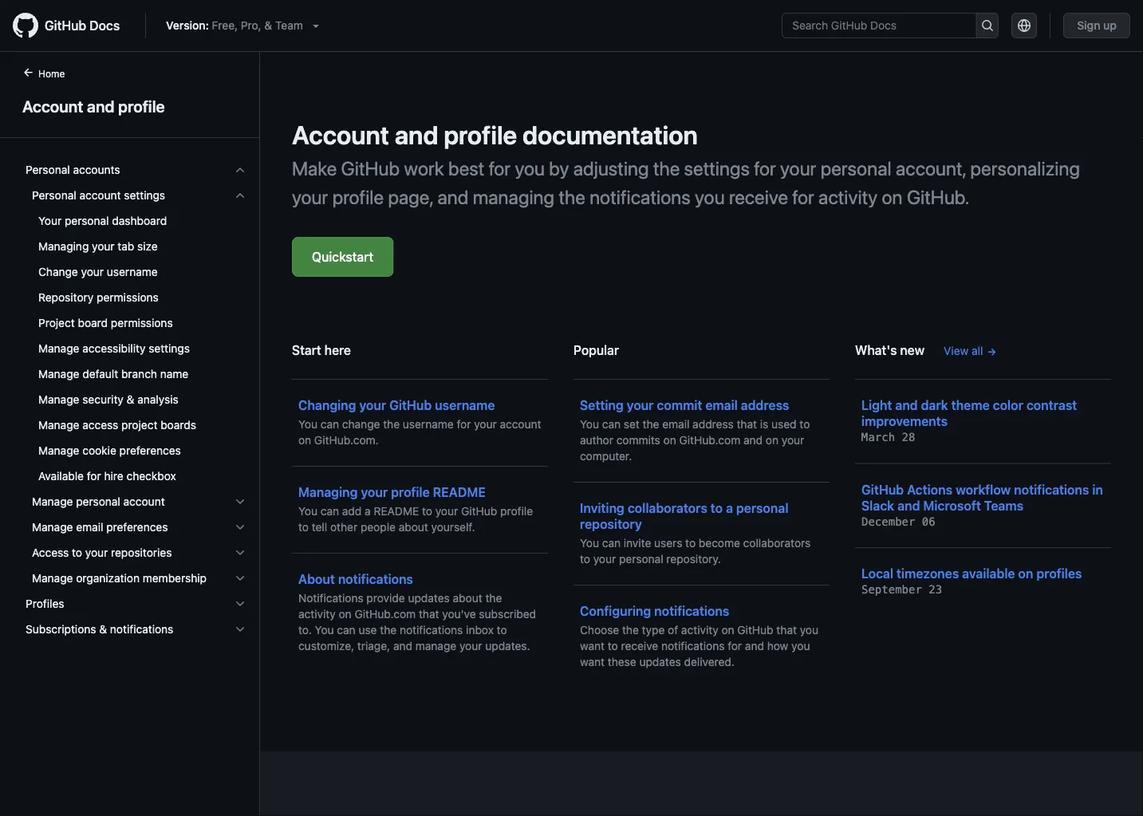 Task type: locate. For each thing, give the bounding box(es) containing it.
3 sc 9kayk9 0 image from the top
[[234, 547, 247, 559]]

1 personal accounts element from the top
[[13, 157, 259, 591]]

1 horizontal spatial readme
[[433, 485, 486, 500]]

0 horizontal spatial activity
[[298, 608, 336, 621]]

manage
[[38, 342, 79, 355], [38, 367, 79, 381], [38, 393, 79, 406], [38, 418, 79, 432], [38, 444, 79, 457], [32, 495, 73, 508], [32, 521, 73, 534], [32, 572, 73, 585]]

march 28 element
[[862, 431, 915, 444]]

0 vertical spatial account
[[22, 97, 83, 115]]

managing inside managing your profile readme you can add a readme to your github profile to tell other people about yourself.
[[298, 485, 358, 500]]

1 horizontal spatial activity
[[681, 623, 719, 637]]

on inside account and profile documentation make github work best for you by adjusting the settings for your personal account, personalizing your profile page, and managing the notifications you receive for activity on github.
[[882, 186, 903, 208]]

sc 9kayk9 0 image
[[234, 495, 247, 508], [234, 521, 247, 534], [234, 598, 247, 610]]

notifications left in
[[1014, 482, 1089, 497]]

subscriptions & notifications button
[[19, 617, 253, 642]]

0 vertical spatial about
[[399, 521, 428, 534]]

account and profile documentation make github work best for you by adjusting the settings for your personal account, personalizing your profile page, and managing the notifications you receive for activity on github.
[[292, 120, 1080, 208]]

1 vertical spatial about
[[453, 592, 482, 605]]

preferences inside dropdown button
[[106, 521, 168, 534]]

you up 'author'
[[580, 418, 599, 431]]

permissions
[[97, 291, 159, 304], [111, 316, 173, 329]]

1 sc 9kayk9 0 image from the top
[[234, 164, 247, 176]]

to inside dropdown button
[[72, 546, 82, 559]]

manage default branch name
[[38, 367, 188, 381]]

manage left security
[[38, 393, 79, 406]]

0 vertical spatial permissions
[[97, 291, 159, 304]]

manage up access
[[32, 521, 73, 534]]

that left is
[[737, 418, 757, 431]]

sc 9kayk9 0 image for personal accounts
[[234, 164, 247, 176]]

2 want from the top
[[580, 655, 605, 669]]

you inside managing your profile readme you can add a readme to your github profile to tell other people about yourself.
[[298, 505, 318, 518]]

None search field
[[782, 13, 999, 38]]

access to your repositories button
[[19, 540, 253, 566]]

1 vertical spatial settings
[[124, 189, 165, 202]]

you down repository
[[580, 537, 599, 550]]

1 horizontal spatial about
[[453, 592, 482, 605]]

personal inside account and profile documentation make github work best for you by adjusting the settings for your personal account, personalizing your profile page, and managing the notifications you receive for activity on github.
[[821, 157, 892, 180]]

you've
[[442, 608, 476, 621]]

address up is
[[741, 398, 789, 413]]

to.
[[298, 623, 312, 637]]

and right triage,
[[393, 639, 412, 653]]

2 vertical spatial account
[[123, 495, 165, 508]]

profiles
[[1037, 566, 1082, 581]]

updates down type
[[639, 655, 681, 669]]

0 vertical spatial receive
[[729, 186, 788, 208]]

to up become
[[711, 501, 723, 516]]

manage inside 'manage default branch name' link
[[38, 367, 79, 381]]

profile for account and profile
[[118, 97, 165, 115]]

manage for manage email preferences
[[32, 521, 73, 534]]

updates up you've
[[408, 592, 450, 605]]

on inside changing your github username you can change the username for your account on github.com.
[[298, 434, 311, 447]]

for
[[489, 157, 511, 180], [754, 157, 776, 180], [792, 186, 814, 208], [457, 418, 471, 431], [87, 470, 101, 483], [728, 639, 742, 653]]

1 horizontal spatial that
[[737, 418, 757, 431]]

and inside github actions workflow notifications in slack and microsoft teams december 06
[[898, 498, 920, 513]]

0 vertical spatial github.com
[[679, 434, 741, 447]]

1 vertical spatial updates
[[639, 655, 681, 669]]

sc 9kayk9 0 image inside the personal account settings dropdown button
[[234, 189, 247, 202]]

preferences for manage cookie preferences
[[119, 444, 181, 457]]

1 vertical spatial username
[[435, 398, 495, 413]]

can left use
[[337, 623, 356, 637]]

account inside account and profile documentation make github work best for you by adjusting the settings for your personal account, personalizing your profile page, and managing the notifications you receive for activity on github.
[[292, 120, 389, 150]]

0 vertical spatial managing
[[38, 240, 89, 253]]

manage inside manage access project boards link
[[38, 418, 79, 432]]

personal accounts element containing personal account settings
[[13, 183, 259, 591]]

1 vertical spatial managing
[[298, 485, 358, 500]]

0 horizontal spatial about
[[399, 521, 428, 534]]

sc 9kayk9 0 image inside access to your repositories dropdown button
[[234, 547, 247, 559]]

to up repository. at the bottom
[[685, 537, 696, 550]]

accessibility
[[82, 342, 146, 355]]

0 horizontal spatial account
[[22, 97, 83, 115]]

managing up change
[[38, 240, 89, 253]]

to right access
[[72, 546, 82, 559]]

sc 9kayk9 0 image inside profiles dropdown button
[[234, 598, 247, 610]]

these
[[608, 655, 636, 669]]

september 23 element
[[862, 583, 942, 596]]

personal inside dropdown button
[[26, 163, 70, 176]]

manage cookie preferences link
[[19, 438, 253, 464]]

github.com down provide
[[355, 608, 416, 621]]

can inside changing your github username you can change the username for your account on github.com.
[[321, 418, 339, 431]]

permissions down repository permissions link
[[111, 316, 173, 329]]

2 vertical spatial sc 9kayk9 0 image
[[234, 598, 247, 610]]

github inside github actions workflow notifications in slack and microsoft teams december 06
[[862, 482, 904, 497]]

personal inside dropdown button
[[76, 495, 120, 508]]

want left these
[[580, 655, 605, 669]]

managing your profile readme you can add a readme to your github profile to tell other people about yourself.
[[298, 485, 533, 534]]

dashboard
[[112, 214, 167, 227]]

sign
[[1077, 19, 1101, 32]]

you down changing
[[298, 418, 318, 431]]

1 horizontal spatial &
[[127, 393, 134, 406]]

inbox
[[466, 623, 494, 637]]

to left tell
[[298, 521, 309, 534]]

1 horizontal spatial updates
[[639, 655, 681, 669]]

1 vertical spatial collaborators
[[743, 537, 811, 550]]

1 vertical spatial receive
[[621, 639, 658, 653]]

github inside managing your profile readme you can add a readme to your github profile to tell other people about yourself.
[[461, 505, 497, 518]]

0 vertical spatial that
[[737, 418, 757, 431]]

can down changing
[[321, 418, 339, 431]]

manage security & analysis link
[[19, 387, 253, 412]]

to up yourself.
[[422, 505, 432, 518]]

timezones
[[897, 566, 959, 581]]

manage inside manage organization membership dropdown button
[[32, 572, 73, 585]]

up
[[1104, 19, 1117, 32]]

what's new
[[855, 343, 925, 358]]

1 vertical spatial activity
[[298, 608, 336, 621]]

you up tell
[[298, 505, 318, 518]]

your inside about notifications notifications provide updates about the activity on github.com that you've subscribed to. you can use the notifications inbox to customize, triage, and manage your updates.
[[460, 639, 482, 653]]

preferences down manage personal account dropdown button
[[106, 521, 168, 534]]

computer.
[[580, 450, 632, 463]]

personal left accounts at the top left
[[26, 163, 70, 176]]

a right 'add'
[[365, 505, 371, 518]]

to inside setting your commit email address you can set the email address that is used to author commits on github.com and on your computer.
[[800, 418, 810, 431]]

commits
[[616, 434, 660, 447]]

1 vertical spatial account
[[292, 120, 389, 150]]

2 personal account settings element from the top
[[13, 208, 259, 489]]

manage for manage accessibility settings
[[38, 342, 79, 355]]

sc 9kayk9 0 image inside subscriptions & notifications dropdown button
[[234, 623, 247, 636]]

activity inside account and profile documentation make github work best for you by adjusting the settings for your personal account, personalizing your profile page, and managing the notifications you receive for activity on github.
[[819, 186, 878, 208]]

receive
[[729, 186, 788, 208], [621, 639, 658, 653]]

1 horizontal spatial a
[[726, 501, 733, 516]]

settings for manage accessibility settings
[[149, 342, 190, 355]]

a up become
[[726, 501, 733, 516]]

manage organization membership button
[[19, 566, 253, 591]]

1 vertical spatial account
[[500, 418, 541, 431]]

and down home link
[[87, 97, 114, 115]]

& right pro,
[[264, 19, 272, 32]]

home link
[[16, 66, 90, 82]]

to inside about notifications notifications provide updates about the activity on github.com that you've subscribed to. you can use the notifications inbox to customize, triage, and manage your updates.
[[497, 623, 507, 637]]

and up improvements
[[895, 398, 918, 413]]

on down is
[[766, 434, 779, 447]]

can left set
[[602, 418, 621, 431]]

personal up become
[[736, 501, 789, 516]]

0 vertical spatial want
[[580, 639, 605, 653]]

a
[[726, 501, 733, 516], [365, 505, 371, 518]]

1 horizontal spatial receive
[[729, 186, 788, 208]]

can down repository
[[602, 537, 621, 550]]

personal account settings
[[32, 189, 165, 202]]

username inside 'link'
[[107, 265, 158, 278]]

github.com inside about notifications notifications provide updates about the activity on github.com that you've subscribed to. you can use the notifications inbox to customize, triage, and manage your updates.
[[355, 608, 416, 621]]

0 vertical spatial email
[[706, 398, 738, 413]]

github inside configuring notifications choose the type of activity on github that you want to receive notifications for and how you want these updates delivered.
[[737, 623, 774, 637]]

and inside configuring notifications choose the type of activity on github that you want to receive notifications for and how you want these updates delivered.
[[745, 639, 764, 653]]

email right commit
[[706, 398, 738, 413]]

0 vertical spatial activity
[[819, 186, 878, 208]]

the right adjusting
[[653, 157, 680, 180]]

the left type
[[622, 623, 639, 637]]

manage inside manage cookie preferences link
[[38, 444, 79, 457]]

1 horizontal spatial collaborators
[[743, 537, 811, 550]]

march
[[862, 431, 895, 444]]

notifications down profiles dropdown button
[[110, 623, 173, 636]]

manage down access
[[32, 572, 73, 585]]

1 personal account settings element from the top
[[13, 183, 259, 489]]

github.com down commit
[[679, 434, 741, 447]]

you
[[515, 157, 545, 180], [695, 186, 725, 208], [800, 623, 819, 637], [792, 639, 810, 653]]

2 sc 9kayk9 0 image from the top
[[234, 189, 247, 202]]

& inside personal account settings element
[[127, 393, 134, 406]]

membership
[[143, 572, 207, 585]]

1 horizontal spatial managing
[[298, 485, 358, 500]]

settings inside manage accessibility settings link
[[149, 342, 190, 355]]

on right 'commits'
[[663, 434, 676, 447]]

about inside about notifications notifications provide updates about the activity on github.com that you've subscribed to. you can use the notifications inbox to customize, triage, and manage your updates.
[[453, 592, 482, 605]]

the right use
[[380, 623, 397, 637]]

0 vertical spatial username
[[107, 265, 158, 278]]

notifications down adjusting
[[590, 186, 691, 208]]

1 vertical spatial sc 9kayk9 0 image
[[234, 521, 247, 534]]

people
[[361, 521, 396, 534]]

your inside 'link'
[[81, 265, 104, 278]]

adjusting
[[573, 157, 649, 180]]

0 horizontal spatial &
[[99, 623, 107, 636]]

sign up
[[1077, 19, 1117, 32]]

0 horizontal spatial that
[[419, 608, 439, 621]]

notifications up "of" in the right of the page
[[654, 604, 729, 619]]

0 vertical spatial settings
[[684, 157, 750, 180]]

manage
[[415, 639, 457, 653]]

0 vertical spatial personal
[[26, 163, 70, 176]]

tab
[[118, 240, 134, 253]]

readme up "people"
[[374, 505, 419, 518]]

sc 9kayk9 0 image
[[234, 164, 247, 176], [234, 189, 247, 202], [234, 547, 247, 559], [234, 572, 247, 585], [234, 623, 247, 636]]

1 horizontal spatial github.com
[[679, 434, 741, 447]]

sc 9kayk9 0 image for subscriptions & notifications
[[234, 623, 247, 636]]

access
[[82, 418, 118, 432]]

0 horizontal spatial receive
[[621, 639, 658, 653]]

on down changing
[[298, 434, 311, 447]]

1 vertical spatial that
[[419, 608, 439, 621]]

preferences inside personal account settings element
[[119, 444, 181, 457]]

manage for manage security & analysis
[[38, 393, 79, 406]]

on down the notifications
[[339, 608, 352, 621]]

address
[[741, 398, 789, 413], [693, 418, 734, 431]]

1 horizontal spatial address
[[741, 398, 789, 413]]

0 vertical spatial preferences
[[119, 444, 181, 457]]

choose
[[580, 623, 619, 637]]

and down is
[[744, 434, 763, 447]]

add
[[342, 505, 362, 518]]

for inside changing your github username you can change the username for your account on github.com.
[[457, 418, 471, 431]]

0 horizontal spatial collaborators
[[628, 501, 708, 516]]

access to your repositories
[[32, 546, 172, 559]]

can up tell
[[321, 505, 339, 518]]

about up you've
[[453, 592, 482, 605]]

3 sc 9kayk9 0 image from the top
[[234, 598, 247, 610]]

manage access project boards
[[38, 418, 196, 432]]

manage left access
[[38, 418, 79, 432]]

readme
[[433, 485, 486, 500], [374, 505, 419, 518]]

use
[[359, 623, 377, 637]]

email down commit
[[662, 418, 690, 431]]

0 horizontal spatial account
[[79, 189, 121, 202]]

sc 9kayk9 0 image inside manage personal account dropdown button
[[234, 495, 247, 508]]

2 vertical spatial &
[[99, 623, 107, 636]]

readme up yourself.
[[433, 485, 486, 500]]

sc 9kayk9 0 image inside personal accounts dropdown button
[[234, 164, 247, 176]]

personal account settings element
[[13, 183, 259, 489], [13, 208, 259, 489]]

sc 9kayk9 0 image for manage organization membership
[[234, 572, 247, 585]]

sc 9kayk9 0 image for access to your repositories
[[234, 547, 247, 559]]

4 sc 9kayk9 0 image from the top
[[234, 572, 247, 585]]

managing for tab
[[38, 240, 89, 253]]

5 sc 9kayk9 0 image from the top
[[234, 623, 247, 636]]

manage accessibility settings
[[38, 342, 190, 355]]

2 vertical spatial that
[[777, 623, 797, 637]]

board
[[78, 316, 108, 329]]

on left github.
[[882, 186, 903, 208]]

that left you've
[[419, 608, 439, 621]]

personal inside dropdown button
[[32, 189, 76, 202]]

other
[[330, 521, 358, 534]]

manage email preferences
[[32, 521, 168, 534]]

2 horizontal spatial account
[[500, 418, 541, 431]]

1 vertical spatial github.com
[[355, 608, 416, 621]]

sc 9kayk9 0 image for account
[[234, 495, 247, 508]]

0 horizontal spatial updates
[[408, 592, 450, 605]]

you inside about notifications notifications provide updates about the activity on github.com that you've subscribed to. you can use the notifications inbox to customize, triage, and manage your updates.
[[315, 623, 334, 637]]

teams
[[984, 498, 1024, 513]]

2 horizontal spatial &
[[264, 19, 272, 32]]

0 horizontal spatial a
[[365, 505, 371, 518]]

0 vertical spatial updates
[[408, 592, 450, 605]]

managing up 'add'
[[298, 485, 358, 500]]

and up work at the top of the page
[[395, 120, 438, 150]]

by
[[549, 157, 569, 180]]

1 vertical spatial &
[[127, 393, 134, 406]]

security
[[82, 393, 124, 406]]

account and profile link
[[19, 94, 240, 118]]

0 horizontal spatial github.com
[[355, 608, 416, 621]]

the right set
[[643, 418, 659, 431]]

notifications inside subscriptions & notifications dropdown button
[[110, 623, 173, 636]]

notifications up the delivered.
[[661, 639, 725, 653]]

account down home link
[[22, 97, 83, 115]]

to right used
[[800, 418, 810, 431]]

can
[[321, 418, 339, 431], [602, 418, 621, 431], [321, 505, 339, 518], [602, 537, 621, 550], [337, 623, 356, 637]]

& down profiles dropdown button
[[99, 623, 107, 636]]

address down commit
[[693, 418, 734, 431]]

0 vertical spatial readme
[[433, 485, 486, 500]]

subscribed
[[479, 608, 536, 621]]

december 06 element
[[862, 515, 936, 528]]

you up customize,
[[315, 623, 334, 637]]

activity inside about notifications notifications provide updates about the activity on github.com that you've subscribed to. you can use the notifications inbox to customize, triage, and manage your updates.
[[298, 608, 336, 621]]

manage left 'default'
[[38, 367, 79, 381]]

want down choose
[[580, 639, 605, 653]]

preferences up checkbox on the bottom of the page
[[119, 444, 181, 457]]

0 horizontal spatial managing
[[38, 240, 89, 253]]

0 horizontal spatial readme
[[374, 505, 419, 518]]

can inside about notifications notifications provide updates about the activity on github.com that you've subscribed to. you can use the notifications inbox to customize, triage, and manage your updates.
[[337, 623, 356, 637]]

personal left account,
[[821, 157, 892, 180]]

1 horizontal spatial account
[[292, 120, 389, 150]]

manage inside manage accessibility settings link
[[38, 342, 79, 355]]

1 vertical spatial personal
[[32, 189, 76, 202]]

personal up the manage email preferences
[[76, 495, 120, 508]]

repository
[[38, 291, 94, 304]]

email down manage personal account
[[76, 521, 103, 534]]

managing inside account and profile element
[[38, 240, 89, 253]]

manage inside the manage security & analysis link
[[38, 393, 79, 406]]

2 personal accounts element from the top
[[13, 183, 259, 591]]

local timezones available on profiles september 23
[[862, 566, 1082, 596]]

0 vertical spatial sc 9kayk9 0 image
[[234, 495, 247, 508]]

the right change
[[383, 418, 400, 431]]

1 vertical spatial preferences
[[106, 521, 168, 534]]

manage down project
[[38, 342, 79, 355]]

account up make
[[292, 120, 389, 150]]

1 horizontal spatial account
[[123, 495, 165, 508]]

manage up available
[[38, 444, 79, 457]]

is
[[760, 418, 769, 431]]

manage down available
[[32, 495, 73, 508]]

personalizing
[[971, 157, 1080, 180]]

tell
[[312, 521, 327, 534]]

collaborators right become
[[743, 537, 811, 550]]

collaborators up users
[[628, 501, 708, 516]]

personal up the your
[[32, 189, 76, 202]]

personal accounts element
[[13, 157, 259, 591], [13, 183, 259, 591]]

2 vertical spatial settings
[[149, 342, 190, 355]]

to down subscribed
[[497, 623, 507, 637]]

default
[[82, 367, 118, 381]]

manage inside 'manage email preferences' dropdown button
[[32, 521, 73, 534]]

on left the profiles
[[1018, 566, 1034, 581]]

account
[[22, 97, 83, 115], [292, 120, 389, 150]]

account,
[[896, 157, 966, 180]]

change
[[342, 418, 380, 431]]

that up the how
[[777, 623, 797, 637]]

1 vertical spatial want
[[580, 655, 605, 669]]

and down best
[[437, 186, 469, 208]]

yourself.
[[431, 521, 475, 534]]

Search GitHub Docs search field
[[783, 14, 976, 37]]

manage for manage organization membership
[[32, 572, 73, 585]]

2 vertical spatial activity
[[681, 623, 719, 637]]

and left the how
[[745, 639, 764, 653]]

account for account and profile documentation make github work best for you by adjusting the settings for your personal account, personalizing your profile page, and managing the notifications you receive for activity on github.
[[292, 120, 389, 150]]

view all
[[944, 344, 983, 357]]

changing
[[298, 398, 356, 413]]

that inside configuring notifications choose the type of activity on github that you want to receive notifications for and how you want these updates delivered.
[[777, 623, 797, 637]]

the
[[653, 157, 680, 180], [559, 186, 585, 208], [383, 418, 400, 431], [643, 418, 659, 431], [485, 592, 502, 605], [380, 623, 397, 637], [622, 623, 639, 637]]

& down 'manage default branch name' link
[[127, 393, 134, 406]]

and up "december 06" element
[[898, 498, 920, 513]]

sc 9kayk9 0 image inside 'manage email preferences' dropdown button
[[234, 521, 247, 534]]

activity inside configuring notifications choose the type of activity on github that you want to receive notifications for and how you want these updates delivered.
[[681, 623, 719, 637]]

and inside setting your commit email address you can set the email address that is used to author commits on github.com and on your computer.
[[744, 434, 763, 447]]

sc 9kayk9 0 image inside manage organization membership dropdown button
[[234, 572, 247, 585]]

how
[[767, 639, 789, 653]]

0 vertical spatial address
[[741, 398, 789, 413]]

manage accessibility settings link
[[19, 336, 253, 361]]

2 vertical spatial email
[[76, 521, 103, 534]]

on up the delivered.
[[722, 623, 734, 637]]

boards
[[161, 418, 196, 432]]

about right "people"
[[399, 521, 428, 534]]

account inside manage personal account dropdown button
[[123, 495, 165, 508]]

that inside setting your commit email address you can set the email address that is used to author commits on github.com and on your computer.
[[737, 418, 757, 431]]

to up these
[[608, 639, 618, 653]]

manage inside manage personal account dropdown button
[[32, 495, 73, 508]]

2 horizontal spatial that
[[777, 623, 797, 637]]

account and profile element
[[0, 65, 260, 815]]

settings inside the personal account settings dropdown button
[[124, 189, 165, 202]]

2 sc 9kayk9 0 image from the top
[[234, 521, 247, 534]]

want
[[580, 639, 605, 653], [580, 655, 605, 669]]

1 sc 9kayk9 0 image from the top
[[234, 495, 247, 508]]

1 vertical spatial email
[[662, 418, 690, 431]]

0 vertical spatial &
[[264, 19, 272, 32]]

become
[[699, 537, 740, 550]]

2 horizontal spatial activity
[[819, 186, 878, 208]]

1 vertical spatial address
[[693, 418, 734, 431]]

the down by
[[559, 186, 585, 208]]

on inside about notifications notifications provide updates about the activity on github.com that you've subscribed to. you can use the notifications inbox to customize, triage, and manage your updates.
[[339, 608, 352, 621]]

0 vertical spatial account
[[79, 189, 121, 202]]

account inside the personal account settings dropdown button
[[79, 189, 121, 202]]

1 want from the top
[[580, 639, 605, 653]]

permissions down change your username 'link'
[[97, 291, 159, 304]]

0 horizontal spatial email
[[76, 521, 103, 534]]

github inside changing your github username you can change the username for your account on github.com.
[[389, 398, 432, 413]]

inviting collaborators to a personal repository you can invite users to become collaborators to your personal repository.
[[580, 501, 811, 566]]

select language: current language is english image
[[1018, 19, 1031, 32]]

settings inside account and profile documentation make github work best for you by adjusting the settings for your personal account, personalizing your profile page, and managing the notifications you receive for activity on github.
[[684, 157, 750, 180]]

1 vertical spatial readme
[[374, 505, 419, 518]]



Task type: vqa. For each thing, say whether or not it's contained in the screenshot.


Task type: describe. For each thing, give the bounding box(es) containing it.
all
[[972, 344, 983, 357]]

notifications inside account and profile documentation make github work best for you by adjusting the settings for your personal account, personalizing your profile page, and managing the notifications you receive for activity on github.
[[590, 186, 691, 208]]

set
[[624, 418, 640, 431]]

accounts
[[73, 163, 120, 176]]

available for hire checkbox link
[[19, 464, 253, 489]]

in
[[1092, 482, 1103, 497]]

settings for personal account settings
[[124, 189, 165, 202]]

cookie
[[82, 444, 116, 457]]

slack
[[862, 498, 895, 513]]

the up subscribed
[[485, 592, 502, 605]]

manage organization membership
[[32, 572, 207, 585]]

manage security & analysis
[[38, 393, 178, 406]]

that inside about notifications notifications provide updates about the activity on github.com that you've subscribed to. you can use the notifications inbox to customize, triage, and manage your updates.
[[419, 608, 439, 621]]

a inside managing your profile readme you can add a readme to your github profile to tell other people about yourself.
[[365, 505, 371, 518]]

personal for personal account settings
[[32, 189, 76, 202]]

email inside dropdown button
[[76, 521, 103, 534]]

documentation
[[523, 120, 698, 150]]

can inside setting your commit email address you can set the email address that is used to author commits on github.com and on your computer.
[[602, 418, 621, 431]]

profiles
[[26, 597, 64, 610]]

profile for managing your profile readme you can add a readme to your github profile to tell other people about yourself.
[[391, 485, 430, 500]]

manage default branch name link
[[19, 361, 253, 387]]

commit
[[657, 398, 702, 413]]

and inside "light and dark theme color contrast improvements march 28"
[[895, 398, 918, 413]]

name
[[160, 367, 188, 381]]

profile for account and profile documentation make github work best for you by adjusting the settings for your personal account, personalizing your profile page, and managing the notifications you receive for activity on github.
[[444, 120, 517, 150]]

personal accounts element containing personal accounts
[[13, 157, 259, 591]]

managing your tab size
[[38, 240, 158, 253]]

personal account settings element containing personal account settings
[[13, 183, 259, 489]]

version:
[[166, 19, 209, 32]]

sc 9kayk9 0 image for preferences
[[234, 521, 247, 534]]

profiles button
[[19, 591, 253, 617]]

microsoft
[[923, 498, 981, 513]]

sc 9kayk9 0 image for personal account settings
[[234, 189, 247, 202]]

06
[[922, 515, 936, 528]]

size
[[137, 240, 158, 253]]

you inside changing your github username you can change the username for your account on github.com.
[[298, 418, 318, 431]]

personal for personal accounts
[[26, 163, 70, 176]]

organization
[[76, 572, 140, 585]]

managing for profile
[[298, 485, 358, 500]]

docs
[[90, 18, 120, 33]]

and inside account and profile link
[[87, 97, 114, 115]]

receive inside configuring notifications choose the type of activity on github that you want to receive notifications for and how you want these updates delivered.
[[621, 639, 658, 653]]

make
[[292, 157, 337, 180]]

september
[[862, 583, 922, 596]]

& inside dropdown button
[[99, 623, 107, 636]]

github.com.
[[314, 434, 379, 447]]

github inside account and profile documentation make github work best for you by adjusting the settings for your personal account, personalizing your profile page, and managing the notifications you receive for activity on github.
[[341, 157, 400, 180]]

quickstart
[[312, 249, 374, 264]]

managing your tab size link
[[19, 234, 253, 259]]

updates inside about notifications notifications provide updates about the activity on github.com that you've subscribed to. you can use the notifications inbox to customize, triage, and manage your updates.
[[408, 592, 450, 605]]

23
[[929, 583, 942, 596]]

users
[[654, 537, 682, 550]]

a inside inviting collaborators to a personal repository you can invite users to become collaborators to your personal repository.
[[726, 501, 733, 516]]

personal up managing your tab size at the top left
[[65, 214, 109, 227]]

notifications inside github actions workflow notifications in slack and microsoft teams december 06
[[1014, 482, 1089, 497]]

here
[[324, 343, 351, 358]]

setting your commit email address you can set the email address that is used to author commits on github.com and on your computer.
[[580, 398, 810, 463]]

can inside managing your profile readme you can add a readme to your github profile to tell other people about yourself.
[[321, 505, 339, 518]]

improvements
[[862, 414, 948, 429]]

github docs link
[[13, 13, 133, 38]]

0 vertical spatial collaborators
[[628, 501, 708, 516]]

the inside setting your commit email address you can set the email address that is used to author commits on github.com and on your computer.
[[643, 418, 659, 431]]

checkbox
[[126, 470, 176, 483]]

what's
[[855, 343, 897, 358]]

can inside inviting collaborators to a personal repository you can invite users to become collaborators to your personal repository.
[[602, 537, 621, 550]]

account and profile
[[22, 97, 165, 115]]

manage email preferences button
[[19, 515, 253, 540]]

personal down invite
[[619, 552, 663, 566]]

account inside changing your github username you can change the username for your account on github.com.
[[500, 418, 541, 431]]

account for account and profile
[[22, 97, 83, 115]]

github.com inside setting your commit email address you can set the email address that is used to author commits on github.com and on your computer.
[[679, 434, 741, 447]]

configuring
[[580, 604, 651, 619]]

start
[[292, 343, 321, 358]]

notifications up manage
[[400, 623, 463, 637]]

manage access project boards link
[[19, 412, 253, 438]]

notifications
[[298, 592, 364, 605]]

for inside configuring notifications choose the type of activity on github that you want to receive notifications for and how you want these updates delivered.
[[728, 639, 742, 653]]

provide
[[367, 592, 405, 605]]

to inside configuring notifications choose the type of activity on github that you want to receive notifications for and how you want these updates delivered.
[[608, 639, 618, 653]]

triage,
[[357, 639, 390, 653]]

updates inside configuring notifications choose the type of activity on github that you want to receive notifications for and how you want these updates delivered.
[[639, 655, 681, 669]]

you inside setting your commit email address you can set the email address that is used to author commits on github.com and on your computer.
[[580, 418, 599, 431]]

home
[[38, 68, 65, 79]]

28
[[902, 431, 915, 444]]

delivered.
[[684, 655, 735, 669]]

repository.
[[666, 552, 721, 566]]

github.
[[907, 186, 970, 208]]

manage for manage personal account
[[32, 495, 73, 508]]

repository permissions
[[38, 291, 159, 304]]

personal account settings button
[[19, 183, 253, 208]]

for inside personal account settings element
[[87, 470, 101, 483]]

invite
[[624, 537, 651, 550]]

light
[[862, 398, 892, 413]]

2 horizontal spatial email
[[706, 398, 738, 413]]

about inside managing your profile readme you can add a readme to your github profile to tell other people about yourself.
[[399, 521, 428, 534]]

analysis
[[137, 393, 178, 406]]

on inside configuring notifications choose the type of activity on github that you want to receive notifications for and how you want these updates delivered.
[[722, 623, 734, 637]]

0 horizontal spatial address
[[693, 418, 734, 431]]

manage personal account
[[32, 495, 165, 508]]

preferences for manage email preferences
[[106, 521, 168, 534]]

color
[[993, 398, 1024, 413]]

personal accounts
[[26, 163, 120, 176]]

manage for manage default branch name
[[38, 367, 79, 381]]

your inside inviting collaborators to a personal repository you can invite users to become collaborators to your personal repository.
[[593, 552, 616, 566]]

the inside changing your github username you can change the username for your account on github.com.
[[383, 418, 400, 431]]

available for hire checkbox
[[38, 470, 176, 483]]

best
[[448, 157, 485, 180]]

search image
[[981, 19, 994, 32]]

free,
[[212, 19, 238, 32]]

manage for manage cookie preferences
[[38, 444, 79, 457]]

dark
[[921, 398, 948, 413]]

the inside configuring notifications choose the type of activity on github that you want to receive notifications for and how you want these updates delivered.
[[622, 623, 639, 637]]

receive inside account and profile documentation make github work best for you by adjusting the settings for your personal account, personalizing your profile page, and managing the notifications you receive for activity on github.
[[729, 186, 788, 208]]

manage cookie preferences
[[38, 444, 181, 457]]

repository
[[580, 517, 642, 532]]

view all link
[[944, 343, 997, 359]]

actions
[[907, 482, 953, 497]]

triangle down image
[[309, 19, 322, 32]]

author
[[580, 434, 613, 447]]

your inside dropdown button
[[85, 546, 108, 559]]

1 horizontal spatial email
[[662, 418, 690, 431]]

github docs
[[45, 18, 120, 33]]

on inside "local timezones available on profiles september 23"
[[1018, 566, 1034, 581]]

managing
[[473, 186, 555, 208]]

project board permissions
[[38, 316, 173, 329]]

project
[[121, 418, 158, 432]]

contrast
[[1027, 398, 1077, 413]]

1 vertical spatial permissions
[[111, 316, 173, 329]]

change your username link
[[19, 259, 253, 285]]

theme
[[952, 398, 990, 413]]

manage for manage access project boards
[[38, 418, 79, 432]]

personal account settings element containing your personal dashboard
[[13, 208, 259, 489]]

and inside about notifications notifications provide updates about the activity on github.com that you've subscribed to. you can use the notifications inbox to customize, triage, and manage your updates.
[[393, 639, 412, 653]]

changing your github username you can change the username for your account on github.com.
[[298, 398, 541, 447]]

subscriptions & notifications
[[26, 623, 173, 636]]

2 vertical spatial username
[[403, 418, 454, 431]]

light and dark theme color contrast improvements march 28
[[862, 398, 1077, 444]]

to down repository
[[580, 552, 590, 566]]

about
[[298, 572, 335, 587]]

notifications up provide
[[338, 572, 413, 587]]

repository permissions link
[[19, 285, 253, 310]]

you inside inviting collaborators to a personal repository you can invite users to become collaborators to your personal repository.
[[580, 537, 599, 550]]



